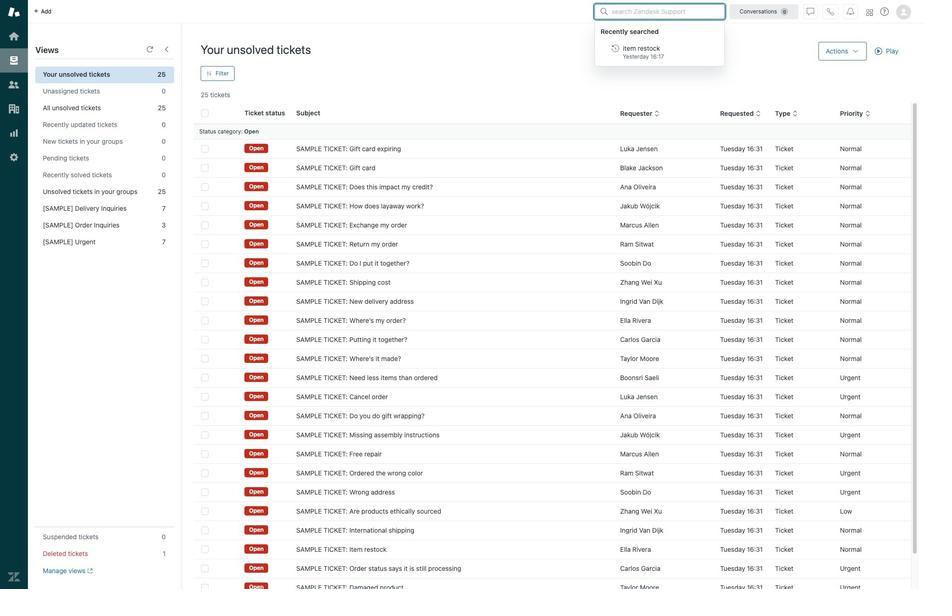 Task type: describe. For each thing, give the bounding box(es) containing it.
17 row from the top
[[194, 445, 911, 464]]

12 row from the top
[[194, 349, 911, 369]]

search Zendesk Support field
[[612, 7, 719, 16]]

16 row from the top
[[194, 426, 911, 445]]

13 row from the top
[[194, 369, 911, 388]]

9 row from the top
[[194, 292, 911, 311]]

5 row from the top
[[194, 216, 911, 235]]

hide panel views image
[[163, 46, 170, 53]]

notifications image
[[847, 8, 854, 15]]

23 row from the top
[[194, 559, 911, 579]]

3 row from the top
[[194, 178, 911, 197]]

opens in a new tab image
[[85, 569, 93, 574]]

2 row from the top
[[194, 159, 911, 178]]

19 row from the top
[[194, 483, 911, 502]]

10 row from the top
[[194, 311, 911, 330]]

views image
[[8, 54, 20, 67]]

zendesk support image
[[8, 6, 20, 18]]

20 row from the top
[[194, 502, 911, 521]]

22 row from the top
[[194, 540, 911, 559]]

1 row from the top
[[194, 139, 911, 159]]



Task type: vqa. For each thing, say whether or not it's contained in the screenshot.
13th row from the bottom
yes



Task type: locate. For each thing, give the bounding box(es) containing it.
customers image
[[8, 79, 20, 91]]

get help image
[[881, 7, 889, 16]]

get started image
[[8, 30, 20, 42]]

8 row from the top
[[194, 273, 911, 292]]

organizations image
[[8, 103, 20, 115]]

zendesk products image
[[867, 9, 873, 16]]

main element
[[0, 0, 28, 590]]

21 row from the top
[[194, 521, 911, 540]]

4 row from the top
[[194, 197, 911, 216]]

15 row from the top
[[194, 407, 911, 426]]

reporting image
[[8, 127, 20, 139]]

admin image
[[8, 151, 20, 163]]

18 row from the top
[[194, 464, 911, 483]]

14 row from the top
[[194, 388, 911, 407]]

option
[[595, 40, 725, 64]]

6 row from the top
[[194, 235, 911, 254]]

24 row from the top
[[194, 579, 911, 590]]

7 row from the top
[[194, 254, 911, 273]]

zendesk image
[[8, 571, 20, 583]]

button displays agent's chat status as invisible. image
[[807, 8, 814, 15]]

11 row from the top
[[194, 330, 911, 349]]

refresh views pane image
[[146, 46, 154, 53]]

Yesterday 16:17 text field
[[623, 53, 664, 60]]

row
[[194, 139, 911, 159], [194, 159, 911, 178], [194, 178, 911, 197], [194, 197, 911, 216], [194, 216, 911, 235], [194, 235, 911, 254], [194, 254, 911, 273], [194, 273, 911, 292], [194, 292, 911, 311], [194, 311, 911, 330], [194, 330, 911, 349], [194, 349, 911, 369], [194, 369, 911, 388], [194, 388, 911, 407], [194, 407, 911, 426], [194, 426, 911, 445], [194, 445, 911, 464], [194, 464, 911, 483], [194, 483, 911, 502], [194, 502, 911, 521], [194, 521, 911, 540], [194, 540, 911, 559], [194, 559, 911, 579], [194, 579, 911, 590]]



